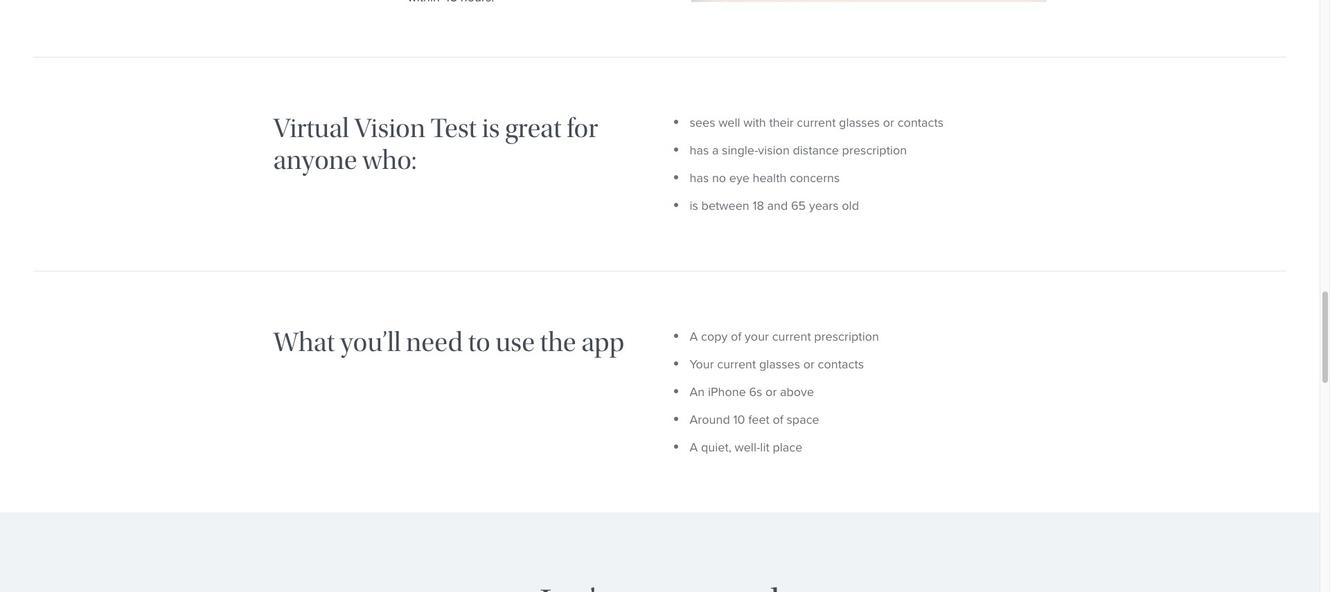 Task type: locate. For each thing, give the bounding box(es) containing it.
and
[[768, 197, 788, 215]]

0 vertical spatial current
[[797, 113, 836, 131]]

current up your current glasses or contacts
[[773, 328, 811, 346]]

2 vertical spatial or
[[766, 383, 777, 401]]

eye
[[730, 169, 750, 187]]

0 vertical spatial is
[[482, 113, 500, 144]]

or for an iphone 6s or above
[[766, 383, 777, 401]]

0 vertical spatial contacts
[[898, 113, 944, 131]]

has
[[690, 141, 709, 159], [690, 169, 709, 187]]

0 vertical spatial of
[[731, 328, 742, 346]]

is right test
[[482, 113, 500, 144]]

or
[[884, 113, 895, 131], [804, 355, 815, 373], [766, 383, 777, 401]]

a left copy
[[690, 328, 698, 346]]

the
[[540, 327, 576, 358]]

a
[[690, 328, 698, 346], [690, 438, 698, 456]]

a copy of your current prescription
[[690, 328, 880, 346]]

0 vertical spatial glasses
[[839, 113, 880, 131]]

sees well with their current glasses or contacts
[[690, 113, 944, 131]]

glasses down the a copy of your current prescription
[[760, 355, 801, 373]]

who:
[[363, 145, 417, 176]]

a quiet, well-lit place
[[690, 438, 803, 456]]

an
[[690, 383, 705, 401]]

of
[[731, 328, 742, 346], [773, 411, 784, 429]]

0 horizontal spatial of
[[731, 328, 742, 346]]

for
[[567, 113, 598, 144]]

0 vertical spatial a
[[690, 328, 698, 346]]

glasses up has a single-vision distance prescription
[[839, 113, 880, 131]]

a left quiet,
[[690, 438, 698, 456]]

1 vertical spatial is
[[690, 197, 699, 215]]

1 a from the top
[[690, 328, 698, 346]]

2 vertical spatial current
[[718, 355, 756, 373]]

your
[[690, 355, 714, 373]]

2 horizontal spatial or
[[884, 113, 895, 131]]

has for has a single-vision distance prescription
[[690, 141, 709, 159]]

glasses
[[839, 113, 880, 131], [760, 355, 801, 373]]

1 horizontal spatial is
[[690, 197, 699, 215]]

2 has from the top
[[690, 169, 709, 187]]

has left a
[[690, 141, 709, 159]]

1 vertical spatial glasses
[[760, 355, 801, 373]]

quiet,
[[701, 438, 732, 456]]

contacts
[[898, 113, 944, 131], [818, 355, 864, 373]]

iphone
[[708, 383, 746, 401]]

old
[[842, 197, 859, 215]]

virtual
[[273, 113, 349, 144]]

or for your current glasses or contacts
[[804, 355, 815, 373]]

1 vertical spatial a
[[690, 438, 698, 456]]

use
[[496, 327, 535, 358]]

0 vertical spatial prescription
[[843, 141, 907, 159]]

1 vertical spatial has
[[690, 169, 709, 187]]

around 10 feet of space
[[690, 411, 820, 429]]

1 horizontal spatial or
[[804, 355, 815, 373]]

great
[[505, 113, 562, 144]]

a for a quiet, well-lit place
[[690, 438, 698, 456]]

you'll
[[340, 327, 401, 358]]

current up iphone
[[718, 355, 756, 373]]

0 horizontal spatial or
[[766, 383, 777, 401]]

of left your
[[731, 328, 742, 346]]

1 vertical spatial current
[[773, 328, 811, 346]]

0 vertical spatial has
[[690, 141, 709, 159]]

an iphone 6s or above
[[690, 383, 815, 401]]

has no eye health concerns
[[690, 169, 840, 187]]

of right feet
[[773, 411, 784, 429]]

0 horizontal spatial contacts
[[818, 355, 864, 373]]

current
[[797, 113, 836, 131], [773, 328, 811, 346], [718, 355, 756, 373]]

10
[[734, 411, 746, 429]]

1 has from the top
[[690, 141, 709, 159]]

0 horizontal spatial is
[[482, 113, 500, 144]]

prescription
[[843, 141, 907, 159], [815, 328, 880, 346]]

app
[[582, 327, 625, 358]]

6s
[[750, 383, 763, 401]]

concerns
[[790, 169, 840, 187]]

current up the distance
[[797, 113, 836, 131]]

between
[[702, 197, 750, 215]]

current for what you'll need to use the app
[[773, 328, 811, 346]]

0 vertical spatial or
[[884, 113, 895, 131]]

need
[[406, 327, 463, 358]]

has left no
[[690, 169, 709, 187]]

to
[[468, 327, 491, 358]]

is inside virtual vision test is great for anyone who:
[[482, 113, 500, 144]]

has for has no eye health concerns
[[690, 169, 709, 187]]

is
[[482, 113, 500, 144], [690, 197, 699, 215]]

well
[[719, 113, 741, 131]]

1 vertical spatial prescription
[[815, 328, 880, 346]]

1 vertical spatial or
[[804, 355, 815, 373]]

1 vertical spatial of
[[773, 411, 784, 429]]

is left between
[[690, 197, 699, 215]]

a
[[713, 141, 719, 159]]

2 a from the top
[[690, 438, 698, 456]]

0 horizontal spatial glasses
[[760, 355, 801, 373]]

well-
[[735, 438, 761, 456]]



Task type: describe. For each thing, give the bounding box(es) containing it.
your
[[745, 328, 769, 346]]

around
[[690, 411, 730, 429]]

is between 18 and 65 years old
[[690, 197, 859, 215]]

their
[[770, 113, 794, 131]]

feet
[[749, 411, 770, 429]]

vision
[[759, 141, 790, 159]]

a for a copy of your current prescription
[[690, 328, 698, 346]]

virtual vision test is great for anyone who:
[[273, 113, 598, 176]]

65
[[792, 197, 806, 215]]

current for virtual vision test is great for anyone who:
[[797, 113, 836, 131]]

1 horizontal spatial contacts
[[898, 113, 944, 131]]

space
[[787, 411, 820, 429]]

1 horizontal spatial of
[[773, 411, 784, 429]]

distance
[[793, 141, 839, 159]]

sees
[[690, 113, 716, 131]]

1 horizontal spatial glasses
[[839, 113, 880, 131]]

prescription for has a single-vision distance prescription
[[843, 141, 907, 159]]

no
[[713, 169, 727, 187]]

lit
[[761, 438, 770, 456]]

prescription for a copy of your current prescription
[[815, 328, 880, 346]]

single-
[[722, 141, 759, 159]]

above
[[780, 383, 815, 401]]

anyone
[[273, 145, 357, 176]]

what
[[273, 327, 335, 358]]

1 vertical spatial contacts
[[818, 355, 864, 373]]

18
[[753, 197, 765, 215]]

what you'll need to use the app
[[273, 327, 625, 358]]

health
[[753, 169, 787, 187]]

with
[[744, 113, 766, 131]]

years
[[810, 197, 839, 215]]

place
[[773, 438, 803, 456]]

your current glasses or contacts
[[690, 355, 864, 373]]

copy
[[701, 328, 728, 346]]

has a single-vision distance prescription
[[690, 141, 907, 159]]

vision
[[354, 113, 426, 144]]

test
[[431, 113, 477, 144]]



Task type: vqa. For each thing, say whether or not it's contained in the screenshot.
over
no



